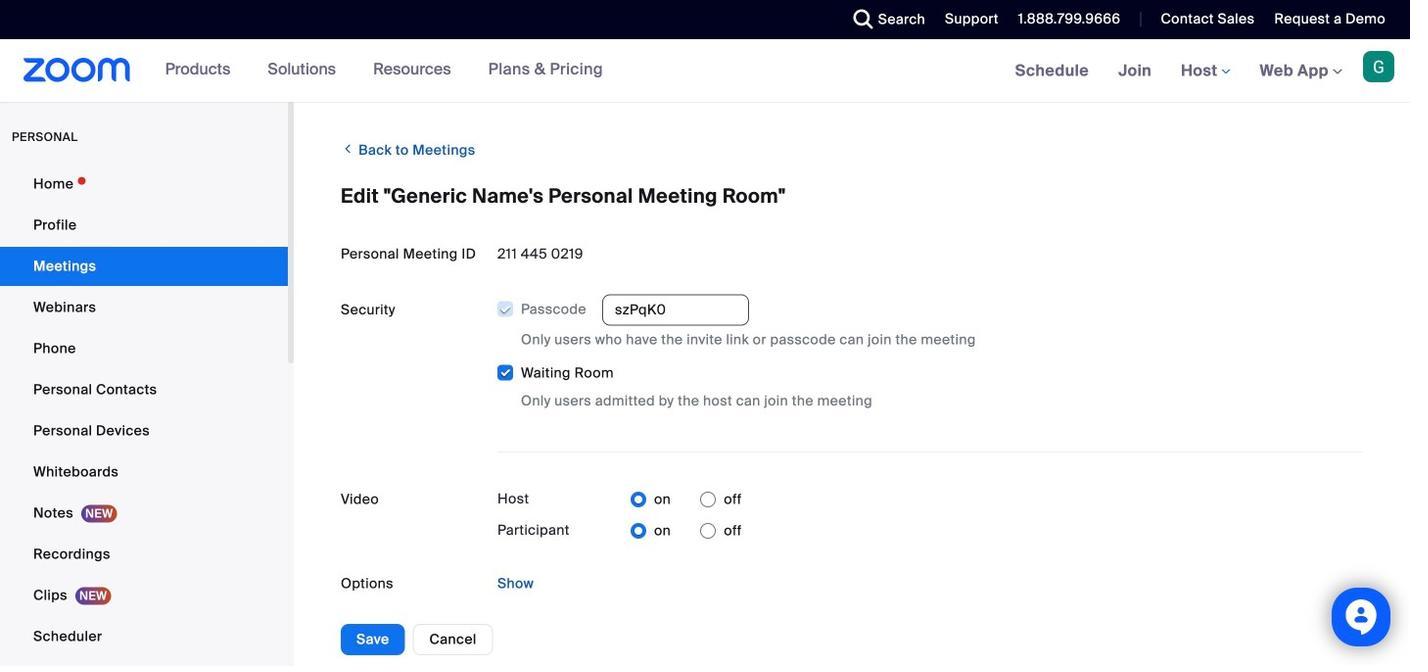 Task type: vqa. For each thing, say whether or not it's contained in the screenshot.
the Personal Menu "menu"
yes



Task type: describe. For each thing, give the bounding box(es) containing it.
meetings navigation
[[1001, 39, 1411, 103]]

left image
[[341, 139, 355, 159]]

zoom logo image
[[24, 58, 131, 82]]



Task type: locate. For each thing, give the bounding box(es) containing it.
1 option group from the top
[[631, 484, 742, 516]]

option group
[[631, 484, 742, 516], [631, 516, 742, 547]]

product information navigation
[[150, 39, 618, 102]]

profile picture image
[[1364, 51, 1395, 82]]

2 option group from the top
[[631, 516, 742, 547]]

personal menu menu
[[0, 165, 288, 666]]

banner
[[0, 39, 1411, 103]]

group
[[497, 294, 1364, 412]]

None text field
[[603, 295, 749, 326]]



